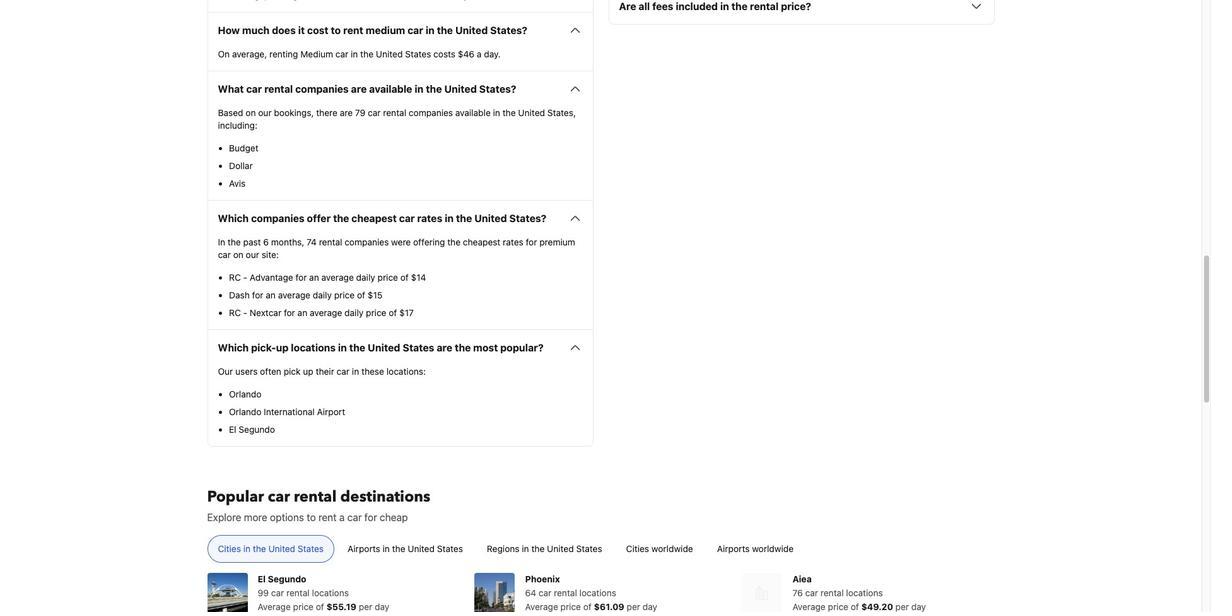 Task type: vqa. For each thing, say whether or not it's contained in the screenshot.
second availability from the bottom
no



Task type: locate. For each thing, give the bounding box(es) containing it.
price down $15 in the left of the page
[[366, 308, 387, 318]]

airports for airports in the united states
[[348, 544, 381, 554]]

el up 99
[[258, 574, 266, 585]]

0 horizontal spatial rent
[[319, 512, 337, 523]]

to inside dropdown button
[[331, 25, 341, 36]]

are inside which pick-up locations in the united states are the most popular? dropdown button
[[437, 342, 453, 354]]

2 orlando from the top
[[229, 407, 262, 417]]

$17
[[400, 308, 414, 318]]

are left most
[[437, 342, 453, 354]]

2 worldwide from the left
[[753, 544, 794, 554]]

0 vertical spatial price
[[378, 272, 398, 283]]

which up in
[[218, 213, 249, 224]]

cheapest inside "dropdown button"
[[352, 213, 397, 224]]

months,
[[271, 237, 304, 248]]

1 vertical spatial el
[[258, 574, 266, 585]]

0 vertical spatial el
[[229, 424, 236, 435]]

offer
[[307, 213, 331, 224]]

in up 'offering'
[[445, 213, 454, 224]]

0 horizontal spatial to
[[307, 512, 316, 523]]

in left "these"
[[352, 366, 359, 377]]

cheap car rental in el segundo image
[[207, 573, 248, 612]]

of left $17
[[389, 308, 397, 318]]

rc up dash
[[229, 272, 241, 283]]

united inside based on our bookings, there are 79 car rental companies available in the united states, including:
[[518, 107, 545, 118]]

0 vertical spatial rc
[[229, 272, 241, 283]]

cities for cities worldwide
[[627, 544, 650, 554]]

regions in the united states
[[487, 544, 603, 554]]

our
[[258, 107, 272, 118], [246, 250, 259, 260]]

2 vertical spatial daily
[[345, 308, 364, 318]]

in down more
[[243, 544, 251, 554]]

our inside based on our bookings, there are 79 car rental companies available in the united states, including:
[[258, 107, 272, 118]]

segundo
[[239, 424, 275, 435], [268, 574, 307, 585]]

1 horizontal spatial on
[[246, 107, 256, 118]]

2 vertical spatial price
[[366, 308, 387, 318]]

states up el segundo 99 car rental locations
[[298, 544, 324, 554]]

rates inside which companies offer the cheapest car rates  in the united states? "dropdown button"
[[417, 213, 443, 224]]

on
[[218, 49, 230, 60]]

car
[[408, 25, 424, 36], [336, 49, 349, 60], [246, 84, 262, 95], [368, 107, 381, 118], [399, 213, 415, 224], [218, 250, 231, 260], [337, 366, 350, 377], [268, 487, 290, 508], [348, 512, 362, 523], [271, 588, 284, 599], [539, 588, 552, 599], [806, 588, 819, 599]]

2 vertical spatial average
[[310, 308, 342, 318]]

1 horizontal spatial of
[[389, 308, 397, 318]]

are inside based on our bookings, there are 79 car rental companies available in the united states, including:
[[340, 107, 353, 118]]

0 horizontal spatial cheapest
[[352, 213, 397, 224]]

79
[[355, 107, 366, 118]]

0 vertical spatial -
[[243, 272, 248, 283]]

1 cities from the left
[[218, 544, 241, 554]]

rental inside in the past 6 months, 74 rental companies were offering the cheapest rates for premium car on our site:
[[319, 237, 342, 248]]

fees
[[653, 1, 674, 12]]

1 worldwide from the left
[[652, 544, 694, 554]]

worldwide inside airports worldwide button
[[753, 544, 794, 554]]

rates
[[417, 213, 443, 224], [503, 237, 524, 248]]

1 orlando from the top
[[229, 389, 262, 400]]

available
[[369, 84, 413, 95], [456, 107, 491, 118]]

tab list
[[197, 535, 1005, 564]]

states for regions in the united states
[[577, 544, 603, 554]]

on down past
[[233, 250, 244, 260]]

regions in the united states button
[[477, 535, 613, 563]]

0 vertical spatial rates
[[417, 213, 443, 224]]

1 vertical spatial orlando
[[229, 407, 262, 417]]

a left day.
[[477, 49, 482, 60]]

airports down the cheap
[[348, 544, 381, 554]]

0 vertical spatial on
[[246, 107, 256, 118]]

up right pick
[[303, 366, 314, 377]]

0 vertical spatial of
[[401, 272, 409, 283]]

rc for rc - advantage for an average daily price of $14
[[229, 272, 241, 283]]

segundo down orlando international airport on the left bottom of the page
[[239, 424, 275, 435]]

which up the our
[[218, 342, 249, 354]]

2 horizontal spatial of
[[401, 272, 409, 283]]

2 vertical spatial states?
[[510, 213, 547, 224]]

an down advantage
[[266, 290, 276, 301]]

rental right 76
[[821, 588, 844, 599]]

0 vertical spatial average
[[322, 272, 354, 283]]

2 vertical spatial an
[[298, 308, 308, 318]]

rental down 'what car rental companies are available in the united states?' dropdown button
[[383, 107, 407, 118]]

1 vertical spatial -
[[243, 308, 248, 318]]

1 vertical spatial segundo
[[268, 574, 307, 585]]

rent up "on average, renting medium car in the united states costs $46 a day."
[[343, 25, 364, 36]]

cities worldwide button
[[616, 535, 704, 563]]

1 horizontal spatial rates
[[503, 237, 524, 248]]

0 vertical spatial are
[[351, 84, 367, 95]]

which pick-up locations in the united states are the most popular?
[[218, 342, 544, 354]]

locations
[[291, 342, 336, 354], [312, 588, 349, 599], [580, 588, 617, 599], [847, 588, 884, 599]]

companies inside based on our bookings, there are 79 car rental companies available in the united states, including:
[[409, 107, 453, 118]]

to
[[331, 25, 341, 36], [307, 512, 316, 523]]

on up including:
[[246, 107, 256, 118]]

up
[[276, 342, 289, 354], [303, 366, 314, 377]]

for inside "popular car rental destinations explore more options to rent a car for cheap"
[[365, 512, 377, 523]]

0 vertical spatial cheapest
[[352, 213, 397, 224]]

1 horizontal spatial airports
[[718, 544, 750, 554]]

daily up which pick-up locations in the united states are the most popular?
[[345, 308, 364, 318]]

rental up options
[[294, 487, 337, 508]]

are all fees included in the rental price?
[[620, 1, 812, 12]]

el
[[229, 424, 236, 435], [258, 574, 266, 585]]

cheapest
[[352, 213, 397, 224], [463, 237, 501, 248]]

el down orlando international airport on the left bottom of the page
[[229, 424, 236, 435]]

price up $15 in the left of the page
[[378, 272, 398, 283]]

states left regions
[[437, 544, 463, 554]]

0 vertical spatial rent
[[343, 25, 364, 36]]

rates left premium
[[503, 237, 524, 248]]

74
[[307, 237, 317, 248]]

cities in the united states button
[[207, 535, 335, 563]]

- down dash
[[243, 308, 248, 318]]

an down the dash for an average daily price of $15
[[298, 308, 308, 318]]

airports in the united states
[[348, 544, 463, 554]]

airports inside button
[[718, 544, 750, 554]]

rc
[[229, 272, 241, 283], [229, 308, 241, 318]]

el segundo
[[229, 424, 275, 435]]

which companies offer the cheapest car rates  in the united states? button
[[218, 211, 583, 226]]

for left premium
[[526, 237, 537, 248]]

el inside el segundo 99 car rental locations
[[258, 574, 266, 585]]

are all fees included in the rental price? button
[[620, 0, 984, 14]]

to right options
[[307, 512, 316, 523]]

el for el segundo
[[229, 424, 236, 435]]

orlando for orlando
[[229, 389, 262, 400]]

daily for advantage
[[356, 272, 375, 283]]

1 vertical spatial on
[[233, 250, 244, 260]]

rental right 99
[[287, 588, 310, 599]]

1 vertical spatial of
[[357, 290, 365, 301]]

companies
[[296, 84, 349, 95], [409, 107, 453, 118], [251, 213, 305, 224], [345, 237, 389, 248]]

orlando up el segundo
[[229, 407, 262, 417]]

in inside "dropdown button"
[[445, 213, 454, 224]]

0 horizontal spatial on
[[233, 250, 244, 260]]

1 vertical spatial which
[[218, 342, 249, 354]]

united inside which companies offer the cheapest car rates  in the united states? "dropdown button"
[[475, 213, 507, 224]]

1 - from the top
[[243, 272, 248, 283]]

in
[[721, 1, 730, 12], [426, 25, 435, 36], [351, 49, 358, 60], [415, 84, 424, 95], [493, 107, 501, 118], [445, 213, 454, 224], [338, 342, 347, 354], [352, 366, 359, 377], [243, 544, 251, 554], [383, 544, 390, 554], [522, 544, 529, 554]]

aiea 76 car rental locations
[[793, 574, 884, 599]]

much
[[242, 25, 270, 36]]

- for nextcar
[[243, 308, 248, 318]]

airports for airports worldwide
[[718, 544, 750, 554]]

1 horizontal spatial rent
[[343, 25, 364, 36]]

segundo inside el segundo 99 car rental locations
[[268, 574, 307, 585]]

companies down 'what car rental companies are available in the united states?' dropdown button
[[409, 107, 453, 118]]

0 vertical spatial orlando
[[229, 389, 262, 400]]

price down rc - advantage for an average daily price of $14
[[334, 290, 355, 301]]

rc for rc - nextcar for an average daily price of $17
[[229, 308, 241, 318]]

1 horizontal spatial el
[[258, 574, 266, 585]]

of left $14
[[401, 272, 409, 283]]

daily up rc - nextcar for an average daily price of $17
[[313, 290, 332, 301]]

in the past 6 months, 74 rental companies were offering the cheapest rates for premium car on our site:
[[218, 237, 576, 260]]

including:
[[218, 120, 258, 131]]

which for which pick-up locations in the united states are the most popular?
[[218, 342, 249, 354]]

worldwide for cities worldwide
[[652, 544, 694, 554]]

1 horizontal spatial cheapest
[[463, 237, 501, 248]]

1 vertical spatial our
[[246, 250, 259, 260]]

to right cost
[[331, 25, 341, 36]]

are left 79
[[340, 107, 353, 118]]

average
[[322, 272, 354, 283], [278, 290, 311, 301], [310, 308, 342, 318]]

0 horizontal spatial rates
[[417, 213, 443, 224]]

rental left 'price?'
[[750, 1, 779, 12]]

states? up premium
[[510, 213, 547, 224]]

in down day.
[[493, 107, 501, 118]]

for left the cheap
[[365, 512, 377, 523]]

are up 79
[[351, 84, 367, 95]]

states? up day.
[[491, 25, 528, 36]]

1 vertical spatial to
[[307, 512, 316, 523]]

our
[[218, 366, 233, 377]]

0 vertical spatial up
[[276, 342, 289, 354]]

on
[[246, 107, 256, 118], [233, 250, 244, 260]]

1 vertical spatial rates
[[503, 237, 524, 248]]

76
[[793, 588, 803, 599]]

rates up 'offering'
[[417, 213, 443, 224]]

which
[[218, 213, 249, 224], [218, 342, 249, 354]]

companies up months,
[[251, 213, 305, 224]]

0 horizontal spatial a
[[340, 512, 345, 523]]

rent
[[343, 25, 364, 36], [319, 512, 337, 523]]

el for el segundo 99 car rental locations
[[258, 574, 266, 585]]

an up the dash for an average daily price of $15
[[309, 272, 319, 283]]

1 horizontal spatial to
[[331, 25, 341, 36]]

0 vertical spatial a
[[477, 49, 482, 60]]

in down the cheap
[[383, 544, 390, 554]]

these
[[362, 366, 384, 377]]

states up phoenix 64 car rental locations
[[577, 544, 603, 554]]

popular car rental destinations explore more options to rent a car for cheap
[[207, 487, 431, 523]]

2 rc from the top
[[229, 308, 241, 318]]

worldwide
[[652, 544, 694, 554], [753, 544, 794, 554]]

0 horizontal spatial available
[[369, 84, 413, 95]]

of for $17
[[389, 308, 397, 318]]

airports in the united states button
[[337, 535, 474, 563]]

the
[[732, 1, 748, 12], [437, 25, 453, 36], [361, 49, 374, 60], [426, 84, 442, 95], [503, 107, 516, 118], [333, 213, 349, 224], [456, 213, 472, 224], [228, 237, 241, 248], [448, 237, 461, 248], [350, 342, 366, 354], [455, 342, 471, 354], [253, 544, 266, 554], [392, 544, 406, 554], [532, 544, 545, 554]]

available up based on our bookings, there are 79 car rental companies available in the united states, including:
[[369, 84, 413, 95]]

1 rc from the top
[[229, 272, 241, 283]]

our users often pick up their car in these locations:
[[218, 366, 426, 377]]

dash
[[229, 290, 250, 301]]

2 airports from the left
[[718, 544, 750, 554]]

1 vertical spatial cheapest
[[463, 237, 501, 248]]

price?
[[781, 1, 812, 12]]

an for advantage
[[309, 272, 319, 283]]

which inside which pick-up locations in the united states are the most popular? dropdown button
[[218, 342, 249, 354]]

states?
[[491, 25, 528, 36], [480, 84, 517, 95], [510, 213, 547, 224]]

our left "bookings,"
[[258, 107, 272, 118]]

1 vertical spatial price
[[334, 290, 355, 301]]

average for advantage
[[322, 272, 354, 283]]

2 cities from the left
[[627, 544, 650, 554]]

rental down phoenix
[[554, 588, 578, 599]]

average up the dash for an average daily price of $15
[[322, 272, 354, 283]]

a down destinations
[[340, 512, 345, 523]]

are
[[351, 84, 367, 95], [340, 107, 353, 118], [437, 342, 453, 354]]

rental inside based on our bookings, there are 79 car rental companies available in the united states, including:
[[383, 107, 407, 118]]

our inside in the past 6 months, 74 rental companies were offering the cheapest rates for premium car on our site:
[[246, 250, 259, 260]]

companies inside dropdown button
[[296, 84, 349, 95]]

price for $14
[[378, 272, 398, 283]]

- up dash
[[243, 272, 248, 283]]

aiea
[[793, 574, 812, 585]]

1 horizontal spatial cities
[[627, 544, 650, 554]]

1 which from the top
[[218, 213, 249, 224]]

options
[[270, 512, 304, 523]]

states up locations:
[[403, 342, 435, 354]]

airports
[[348, 544, 381, 554], [718, 544, 750, 554]]

1 horizontal spatial available
[[456, 107, 491, 118]]

cheapest right 'offering'
[[463, 237, 501, 248]]

which inside which companies offer the cheapest car rates  in the united states? "dropdown button"
[[218, 213, 249, 224]]

rc down dash
[[229, 308, 241, 318]]

for up the dash for an average daily price of $15
[[296, 272, 307, 283]]

0 vertical spatial our
[[258, 107, 272, 118]]

0 horizontal spatial cities
[[218, 544, 241, 554]]

1 vertical spatial are
[[340, 107, 353, 118]]

to inside "popular car rental destinations explore more options to rent a car for cheap"
[[307, 512, 316, 523]]

medium
[[301, 49, 333, 60]]

up up pick
[[276, 342, 289, 354]]

0 vertical spatial to
[[331, 25, 341, 36]]

phoenix 64 car rental locations
[[525, 574, 617, 599]]

segundo up 99
[[268, 574, 307, 585]]

2 vertical spatial of
[[389, 308, 397, 318]]

1 vertical spatial rc
[[229, 308, 241, 318]]

which for which companies offer the cheapest car rates  in the united states?
[[218, 213, 249, 224]]

price for $17
[[366, 308, 387, 318]]

average down the dash for an average daily price of $15
[[310, 308, 342, 318]]

1 horizontal spatial worldwide
[[753, 544, 794, 554]]

1 vertical spatial available
[[456, 107, 491, 118]]

in right regions
[[522, 544, 529, 554]]

6
[[263, 237, 269, 248]]

1 vertical spatial an
[[266, 290, 276, 301]]

1 vertical spatial a
[[340, 512, 345, 523]]

rental right 74
[[319, 237, 342, 248]]

of left $15 in the left of the page
[[357, 290, 365, 301]]

1 vertical spatial rent
[[319, 512, 337, 523]]

locations:
[[387, 366, 426, 377]]

locations inside aiea 76 car rental locations
[[847, 588, 884, 599]]

available down $46
[[456, 107, 491, 118]]

for
[[526, 237, 537, 248], [296, 272, 307, 283], [252, 290, 264, 301], [284, 308, 295, 318], [365, 512, 377, 523]]

0 vertical spatial segundo
[[239, 424, 275, 435]]

dollar
[[229, 161, 253, 171]]

daily for nextcar
[[345, 308, 364, 318]]

cheap car rental in phoenix image
[[475, 573, 515, 612]]

orlando
[[229, 389, 262, 400], [229, 407, 262, 417]]

0 horizontal spatial airports
[[348, 544, 381, 554]]

daily up $15 in the left of the page
[[356, 272, 375, 283]]

0 horizontal spatial up
[[276, 342, 289, 354]]

rental inside "popular car rental destinations explore more options to rent a car for cheap"
[[294, 487, 337, 508]]

our down past
[[246, 250, 259, 260]]

0 vertical spatial daily
[[356, 272, 375, 283]]

0 vertical spatial which
[[218, 213, 249, 224]]

orlando down users
[[229, 389, 262, 400]]

based
[[218, 107, 243, 118]]

companies down which companies offer the cheapest car rates  in the united states?
[[345, 237, 389, 248]]

on inside in the past 6 months, 74 rental companies were offering the cheapest rates for premium car on our site:
[[233, 250, 244, 260]]

average down advantage
[[278, 290, 311, 301]]

car inside based on our bookings, there are 79 car rental companies available in the united states, including:
[[368, 107, 381, 118]]

2 vertical spatial are
[[437, 342, 453, 354]]

site:
[[262, 250, 279, 260]]

in up based on our bookings, there are 79 car rental companies available in the united states, including:
[[415, 84, 424, 95]]

0 horizontal spatial an
[[266, 290, 276, 301]]

1 vertical spatial up
[[303, 366, 314, 377]]

2 horizontal spatial an
[[309, 272, 319, 283]]

daily
[[356, 272, 375, 283], [313, 290, 332, 301], [345, 308, 364, 318]]

airports up cheap car rental in aiea image
[[718, 544, 750, 554]]

united inside how much does it cost to rent medium car in the united states? dropdown button
[[456, 25, 488, 36]]

-
[[243, 272, 248, 283], [243, 308, 248, 318]]

rental inside aiea 76 car rental locations
[[821, 588, 844, 599]]

0 horizontal spatial worldwide
[[652, 544, 694, 554]]

0 vertical spatial available
[[369, 84, 413, 95]]

0 horizontal spatial el
[[229, 424, 236, 435]]

2 which from the top
[[218, 342, 249, 354]]

rent right options
[[319, 512, 337, 523]]

companies up there at the top
[[296, 84, 349, 95]]

1 horizontal spatial an
[[298, 308, 308, 318]]

worldwide inside cities worldwide button
[[652, 544, 694, 554]]

cities
[[218, 544, 241, 554], [627, 544, 650, 554]]

airports inside button
[[348, 544, 381, 554]]

states? down day.
[[480, 84, 517, 95]]

rent inside dropdown button
[[343, 25, 364, 36]]

0 vertical spatial an
[[309, 272, 319, 283]]

which pick-up locations in the united states are the most popular? button
[[218, 340, 583, 356]]

of
[[401, 272, 409, 283], [357, 290, 365, 301], [389, 308, 397, 318]]

states
[[405, 49, 431, 60], [403, 342, 435, 354], [298, 544, 324, 554], [437, 544, 463, 554], [577, 544, 603, 554]]

2 - from the top
[[243, 308, 248, 318]]

1 airports from the left
[[348, 544, 381, 554]]

cheapest up the were
[[352, 213, 397, 224]]

united inside regions in the united states button
[[547, 544, 574, 554]]



Task type: describe. For each thing, give the bounding box(es) containing it.
1 vertical spatial average
[[278, 290, 311, 301]]

are inside 'what car rental companies are available in the united states?' dropdown button
[[351, 84, 367, 95]]

worldwide for airports worldwide
[[753, 544, 794, 554]]

what car rental companies are available in the united states? button
[[218, 82, 583, 97]]

cities in the united states
[[218, 544, 324, 554]]

does
[[272, 25, 296, 36]]

car inside "dropdown button"
[[399, 213, 415, 224]]

based on our bookings, there are 79 car rental companies available in the united states, including:
[[218, 107, 576, 131]]

locations inside phoenix 64 car rental locations
[[580, 588, 617, 599]]

companies inside in the past 6 months, 74 rental companies were offering the cheapest rates for premium car on our site:
[[345, 237, 389, 248]]

orlando international airport
[[229, 407, 345, 417]]

all
[[639, 1, 650, 12]]

cheap
[[380, 512, 408, 523]]

dash for an average daily price of $15
[[229, 290, 383, 301]]

- for advantage
[[243, 272, 248, 283]]

states for cities in the united states
[[298, 544, 324, 554]]

for right nextcar
[[284, 308, 295, 318]]

available inside 'what car rental companies are available in the united states?' dropdown button
[[369, 84, 413, 95]]

it
[[298, 25, 305, 36]]

states,
[[548, 107, 576, 118]]

which companies offer the cheapest car rates  in the united states?
[[218, 213, 547, 224]]

locations inside dropdown button
[[291, 342, 336, 354]]

how
[[218, 25, 240, 36]]

costs
[[434, 49, 456, 60]]

destinations
[[341, 487, 431, 508]]

airport
[[317, 407, 345, 417]]

were
[[391, 237, 411, 248]]

0 horizontal spatial of
[[357, 290, 365, 301]]

what
[[218, 84, 244, 95]]

day.
[[484, 49, 501, 60]]

car inside el segundo 99 car rental locations
[[271, 588, 284, 599]]

tab list containing cities in the united states
[[197, 535, 1005, 564]]

bookings,
[[274, 107, 314, 118]]

cities worldwide
[[627, 544, 694, 554]]

states inside dropdown button
[[403, 342, 435, 354]]

users
[[236, 366, 258, 377]]

average for nextcar
[[310, 308, 342, 318]]

there
[[316, 107, 338, 118]]

1 vertical spatial daily
[[313, 290, 332, 301]]

rental inside phoenix 64 car rental locations
[[554, 588, 578, 599]]

budget
[[229, 143, 259, 154]]

in up our users often pick up their car in these locations:
[[338, 342, 347, 354]]

often
[[260, 366, 281, 377]]

segundo for el segundo 99 car rental locations
[[268, 574, 307, 585]]

locations inside el segundo 99 car rental locations
[[312, 588, 349, 599]]

1 horizontal spatial up
[[303, 366, 314, 377]]

included
[[676, 1, 718, 12]]

orlando for orlando international airport
[[229, 407, 262, 417]]

united inside 'what car rental companies are available in the united states?' dropdown button
[[445, 84, 477, 95]]

are
[[620, 1, 637, 12]]

cities for cities in the united states
[[218, 544, 241, 554]]

rental up "bookings,"
[[265, 84, 293, 95]]

phoenix
[[525, 574, 560, 585]]

how much does it cost to rent medium car in the united states?
[[218, 25, 528, 36]]

for right dash
[[252, 290, 264, 301]]

how much does it cost to rent medium car in the united states? button
[[218, 23, 583, 38]]

$14
[[411, 272, 426, 283]]

states? inside "dropdown button"
[[510, 213, 547, 224]]

cheapest inside in the past 6 months, 74 rental companies were offering the cheapest rates for premium car on our site:
[[463, 237, 501, 248]]

el segundo 99 car rental locations
[[258, 574, 349, 599]]

avis
[[229, 178, 246, 189]]

in inside based on our bookings, there are 79 car rental companies available in the united states, including:
[[493, 107, 501, 118]]

rc - advantage for an average daily price of $14
[[229, 272, 426, 283]]

explore
[[207, 512, 241, 523]]

nextcar
[[250, 308, 282, 318]]

popular?
[[501, 342, 544, 354]]

united inside which pick-up locations in the united states are the most popular? dropdown button
[[368, 342, 401, 354]]

states left costs
[[405, 49, 431, 60]]

available inside based on our bookings, there are 79 car rental companies available in the united states, including:
[[456, 107, 491, 118]]

companies inside "dropdown button"
[[251, 213, 305, 224]]

of for $14
[[401, 272, 409, 283]]

99
[[258, 588, 269, 599]]

car inside in the past 6 months, 74 rental companies were offering the cheapest rates for premium car on our site:
[[218, 250, 231, 260]]

states for airports in the united states
[[437, 544, 463, 554]]

international
[[264, 407, 315, 417]]

rent inside "popular car rental destinations explore more options to rent a car for cheap"
[[319, 512, 337, 523]]

1 vertical spatial states?
[[480, 84, 517, 95]]

$46
[[458, 49, 475, 60]]

segundo for el segundo
[[239, 424, 275, 435]]

on inside based on our bookings, there are 79 car rental companies available in the united states, including:
[[246, 107, 256, 118]]

0 vertical spatial states?
[[491, 25, 528, 36]]

offering
[[413, 237, 445, 248]]

pick
[[284, 366, 301, 377]]

regions
[[487, 544, 520, 554]]

a inside "popular car rental destinations explore more options to rent a car for cheap"
[[340, 512, 345, 523]]

advantage
[[250, 272, 293, 283]]

past
[[243, 237, 261, 248]]

premium
[[540, 237, 576, 248]]

car inside aiea 76 car rental locations
[[806, 588, 819, 599]]

most
[[474, 342, 498, 354]]

cost
[[307, 25, 329, 36]]

popular
[[207, 487, 264, 508]]

on average, renting medium car in the united states costs $46 a day.
[[218, 49, 501, 60]]

united inside airports in the united states button
[[408, 544, 435, 554]]

in up costs
[[426, 25, 435, 36]]

airports worldwide button
[[707, 535, 805, 563]]

rental inside el segundo 99 car rental locations
[[287, 588, 310, 599]]

more
[[244, 512, 268, 523]]

medium
[[366, 25, 405, 36]]

in right included
[[721, 1, 730, 12]]

cheap car rental in aiea image
[[743, 573, 783, 612]]

for inside in the past 6 months, 74 rental companies were offering the cheapest rates for premium car on our site:
[[526, 237, 537, 248]]

renting
[[270, 49, 298, 60]]

the inside based on our bookings, there are 79 car rental companies available in the united states, including:
[[503, 107, 516, 118]]

in down how much does it cost to rent medium car in the united states?
[[351, 49, 358, 60]]

64
[[525, 588, 537, 599]]

car inside phoenix 64 car rental locations
[[539, 588, 552, 599]]

airports worldwide
[[718, 544, 794, 554]]

average,
[[232, 49, 267, 60]]

in
[[218, 237, 225, 248]]

$15
[[368, 290, 383, 301]]

pick-
[[251, 342, 276, 354]]

united inside cities in the united states button
[[269, 544, 296, 554]]

an for nextcar
[[298, 308, 308, 318]]

rates inside in the past 6 months, 74 rental companies were offering the cheapest rates for premium car on our site:
[[503, 237, 524, 248]]

their
[[316, 366, 334, 377]]

up inside dropdown button
[[276, 342, 289, 354]]

1 horizontal spatial a
[[477, 49, 482, 60]]

what car rental companies are available in the united states?
[[218, 84, 517, 95]]



